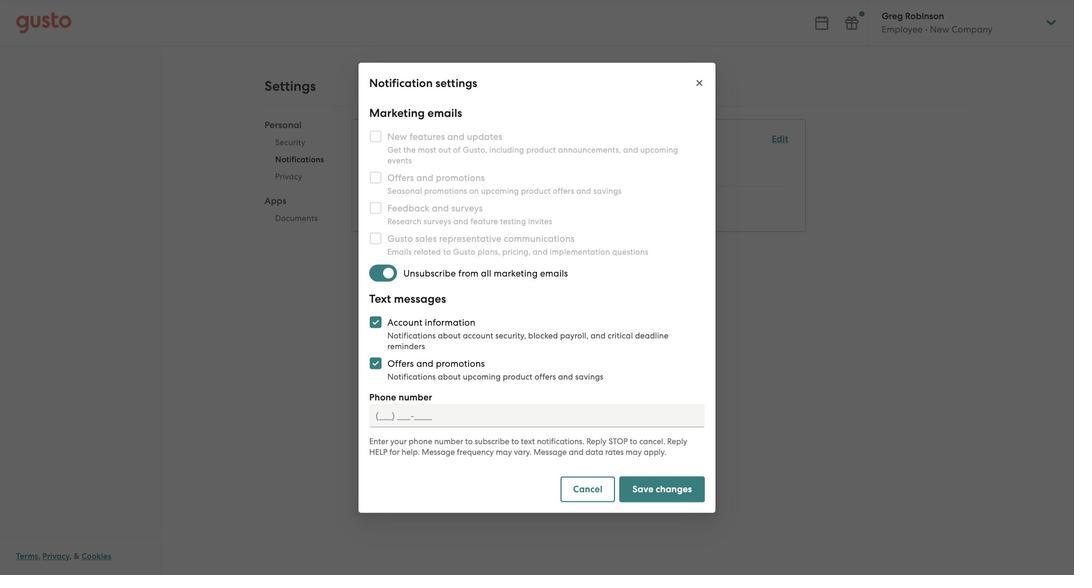 Task type: locate. For each thing, give the bounding box(es) containing it.
research
[[387, 216, 422, 226]]

1 vertical spatial product
[[521, 186, 551, 196]]

emails related to gusto plans, pricing, and implementation questions
[[387, 247, 648, 256]]

0 vertical spatial promotions
[[424, 186, 467, 196]]

0 vertical spatial about
[[438, 331, 461, 340]]

1 vertical spatial marketing
[[369, 154, 414, 166]]

1 vertical spatial upcoming
[[481, 186, 519, 196]]

1 about from the top
[[438, 331, 461, 340]]

to
[[443, 247, 451, 256], [465, 437, 473, 446], [511, 437, 519, 446], [630, 437, 637, 446]]

1 horizontal spatial reply
[[667, 437, 687, 446]]

2 marketing from the top
[[369, 154, 414, 166]]

gusto,
[[463, 145, 487, 154]]

marketing inside the notification settings dialog
[[369, 106, 425, 120]]

cancel button
[[560, 477, 615, 502]]

0 vertical spatial upcoming
[[640, 145, 678, 154]]

frequency
[[457, 447, 494, 457]]

including
[[489, 145, 524, 154]]

0 vertical spatial number
[[399, 392, 432, 403]]

and inside notifications about account security, blocked payroll, and critical deadline reminders
[[591, 331, 606, 340]]

reply
[[586, 437, 606, 446], [667, 437, 687, 446]]

emails
[[387, 247, 412, 256]]

and left critical
[[591, 331, 606, 340]]

notifications group
[[369, 133, 788, 219]]

text inside the notification settings dialog
[[369, 292, 391, 306]]

text inside 'text messages none'
[[369, 193, 387, 205]]

from
[[458, 268, 479, 278]]

text up account information checkbox
[[369, 292, 391, 306]]

1 horizontal spatial may
[[626, 447, 642, 457]]

0 horizontal spatial may
[[496, 447, 512, 457]]

security
[[275, 138, 305, 147]]

about for and
[[438, 372, 461, 382]]

offers down get the most out of gusto, including product announcements, and upcoming events
[[553, 186, 574, 196]]

about for information
[[438, 331, 461, 340]]

marketing
[[369, 106, 425, 120], [369, 154, 414, 166]]

marketing emails all emails
[[369, 154, 445, 178]]

feature
[[470, 216, 498, 226]]

privacy link left &
[[43, 552, 70, 562]]

2 reply from the left
[[667, 437, 687, 446]]

savings down payroll,
[[575, 372, 603, 382]]

1 may from the left
[[496, 447, 512, 457]]

and inside enter your phone number to subscribe to text notifications. reply stop to cancel. reply help for help. message frequency may vary. message and data rates may apply.
[[569, 447, 584, 457]]

promotions left on
[[424, 186, 467, 196]]

privacy left &
[[43, 552, 70, 562]]

1 horizontal spatial privacy
[[275, 172, 302, 182]]

messages inside the notification settings dialog
[[394, 292, 446, 306]]

message
[[422, 447, 455, 457], [534, 447, 567, 457]]

and right announcements,
[[623, 145, 638, 154]]

0 vertical spatial marketing
[[369, 106, 425, 120]]

and left data
[[569, 447, 584, 457]]

help.
[[402, 447, 420, 457]]

1 vertical spatial text
[[369, 292, 391, 306]]

get the most out of gusto, including product announcements, and upcoming events
[[387, 145, 678, 165]]

message down phone
[[422, 447, 455, 457]]

product up invites
[[521, 186, 551, 196]]

1 horizontal spatial ,
[[70, 552, 72, 562]]

account
[[463, 331, 493, 340]]

marketing up all
[[369, 154, 414, 166]]

0 vertical spatial product
[[526, 145, 556, 154]]

0 vertical spatial offers
[[553, 186, 574, 196]]

2 about from the top
[[438, 372, 461, 382]]

0 horizontal spatial ,
[[38, 552, 41, 562]]

to right stop
[[630, 437, 637, 446]]

0 vertical spatial messages
[[389, 193, 432, 205]]

notifications up "events"
[[369, 133, 438, 147]]

notifications down offers
[[387, 372, 436, 382]]

about down information
[[438, 331, 461, 340]]

cookies
[[82, 552, 111, 562]]

may down subscribe
[[496, 447, 512, 457]]

notifications.
[[537, 437, 584, 446]]

enter your phone number to subscribe to text notifications. reply stop to cancel. reply help for help. message frequency may vary. message and data rates may apply.
[[369, 437, 687, 457]]

notifications down security link at the top of page
[[275, 155, 324, 165]]

privacy down notifications 'link'
[[275, 172, 302, 182]]

message down notifications.
[[534, 447, 567, 457]]

notifications inside notifications about account security, blocked payroll, and critical deadline reminders
[[387, 331, 436, 340]]

seasonal
[[387, 186, 422, 196]]

about down offers and promotions
[[438, 372, 461, 382]]

notifications inside 'link'
[[275, 155, 324, 165]]

deadline
[[635, 331, 669, 340]]

text
[[369, 193, 387, 205], [369, 292, 391, 306]]

upcoming
[[640, 145, 678, 154], [481, 186, 519, 196], [463, 372, 501, 382]]

marketing
[[494, 268, 538, 278]]

about
[[438, 331, 461, 340], [438, 372, 461, 382]]

1 vertical spatial about
[[438, 372, 461, 382]]

offers
[[553, 186, 574, 196], [535, 372, 556, 382]]

personal
[[265, 120, 302, 131]]

marketing for marketing emails all emails
[[369, 154, 414, 166]]

research surveys and feature testing invites
[[387, 216, 552, 226]]

save
[[632, 484, 654, 495]]

1 text from the top
[[369, 193, 387, 205]]

2 vertical spatial product
[[503, 372, 533, 382]]

about inside notifications about account security, blocked payroll, and critical deadline reminders
[[438, 331, 461, 340]]

messages
[[389, 193, 432, 205], [394, 292, 446, 306]]

group
[[265, 119, 335, 230]]

product
[[526, 145, 556, 154], [521, 186, 551, 196], [503, 372, 533, 382]]

1 vertical spatial messages
[[394, 292, 446, 306]]

apps
[[265, 196, 287, 207]]

2 message from the left
[[534, 447, 567, 457]]

marketing inside marketing emails all emails
[[369, 154, 414, 166]]

edit
[[772, 134, 788, 145]]

account
[[387, 317, 423, 328]]

marketing emails element
[[369, 154, 788, 186]]

2 may from the left
[[626, 447, 642, 457]]

emails down the settings
[[428, 106, 462, 120]]

0 vertical spatial text
[[369, 193, 387, 205]]

notifications up reminders
[[387, 331, 436, 340]]

2 text from the top
[[369, 292, 391, 306]]

1 horizontal spatial privacy link
[[265, 168, 335, 185]]

0 vertical spatial privacy
[[275, 172, 302, 182]]

announcements,
[[558, 145, 621, 154]]

text for text messages
[[369, 292, 391, 306]]

messages inside 'text messages none'
[[389, 193, 432, 205]]

notifications
[[369, 133, 438, 147], [275, 155, 324, 165], [387, 331, 436, 340], [387, 372, 436, 382]]

1 vertical spatial number
[[434, 437, 463, 446]]

marketing down notification
[[369, 106, 425, 120]]

0 horizontal spatial message
[[422, 447, 455, 457]]

list containing marketing emails
[[369, 154, 788, 219]]

1 horizontal spatial number
[[434, 437, 463, 446]]

enter
[[369, 437, 388, 446]]

and down announcements,
[[576, 186, 591, 196]]

phone number
[[369, 392, 432, 403]]

security link
[[265, 134, 335, 151]]

testing
[[500, 216, 526, 226]]

number
[[399, 392, 432, 403], [434, 437, 463, 446]]

reply up data
[[586, 437, 606, 446]]

and inside get the most out of gusto, including product announcements, and upcoming events
[[623, 145, 638, 154]]

Unsubscribe from all marketing emails checkbox
[[369, 261, 403, 285]]

Offers and promotions checkbox
[[364, 352, 387, 375]]

privacy inside group
[[275, 172, 302, 182]]

blocked
[[528, 331, 558, 340]]

notification settings
[[369, 76, 477, 90]]

privacy link down security link at the top of page
[[265, 168, 335, 185]]

gusto navigation element
[[0, 46, 160, 89]]

reply right cancel.
[[667, 437, 687, 446]]

text up none
[[369, 193, 387, 205]]

rates
[[605, 447, 624, 457]]

save changes
[[632, 484, 692, 495]]

promotions
[[424, 186, 467, 196], [436, 358, 485, 369]]

messages up the 'account information'
[[394, 292, 446, 306]]

messages up research
[[389, 193, 432, 205]]

0 horizontal spatial reply
[[586, 437, 606, 446]]

savings down announcements,
[[593, 186, 622, 196]]

0 horizontal spatial number
[[399, 392, 432, 403]]

apply.
[[644, 447, 666, 457]]

1 marketing from the top
[[369, 106, 425, 120]]

upcoming inside get the most out of gusto, including product announcements, and upcoming events
[[640, 145, 678, 154]]

emails
[[428, 106, 462, 120], [417, 154, 445, 166], [382, 168, 410, 178], [540, 268, 568, 278]]

to left text
[[511, 437, 519, 446]]

savings
[[593, 186, 622, 196], [575, 372, 603, 382]]

promotions down account
[[436, 358, 485, 369]]

cancel.
[[639, 437, 665, 446]]

product down notifications about account security, blocked payroll, and critical deadline reminders
[[503, 372, 533, 382]]

list
[[369, 154, 788, 219]]

privacy
[[275, 172, 302, 182], [43, 552, 70, 562]]

0 horizontal spatial privacy
[[43, 552, 70, 562]]

may down stop
[[626, 447, 642, 457]]

1 horizontal spatial message
[[534, 447, 567, 457]]

notifications about account security, blocked payroll, and critical deadline reminders
[[387, 331, 669, 351]]

offers down notifications about account security, blocked payroll, and critical deadline reminders
[[535, 372, 556, 382]]

1 vertical spatial privacy link
[[43, 552, 70, 562]]

offers
[[387, 358, 414, 369]]

implementation
[[550, 247, 610, 256]]

product right including
[[526, 145, 556, 154]]

emails right the the
[[417, 154, 445, 166]]

all
[[481, 268, 491, 278]]

emails down implementation
[[540, 268, 568, 278]]

privacy link
[[265, 168, 335, 185], [43, 552, 70, 562]]



Task type: describe. For each thing, give the bounding box(es) containing it.
group containing personal
[[265, 119, 335, 230]]

text
[[521, 437, 535, 446]]

all
[[369, 168, 380, 178]]

events
[[387, 155, 412, 165]]

security,
[[495, 331, 526, 340]]

stop
[[608, 437, 628, 446]]

data
[[585, 447, 603, 457]]

emails down "events"
[[382, 168, 410, 178]]

1 vertical spatial promotions
[[436, 358, 485, 369]]

to up frequency
[[465, 437, 473, 446]]

1 vertical spatial privacy
[[43, 552, 70, 562]]

plans,
[[478, 247, 500, 256]]

the
[[403, 145, 416, 154]]

unsubscribe
[[403, 268, 456, 278]]

Phone number text field
[[369, 404, 705, 427]]

0 vertical spatial privacy link
[[265, 168, 335, 185]]

information
[[425, 317, 475, 328]]

on
[[469, 186, 479, 196]]

0 horizontal spatial privacy link
[[43, 552, 70, 562]]

phone
[[369, 392, 396, 403]]

your
[[390, 437, 407, 446]]

out
[[438, 145, 451, 154]]

notifications link
[[265, 151, 335, 168]]

save changes button
[[620, 477, 705, 502]]

messages for text messages none
[[389, 193, 432, 205]]

critical
[[608, 331, 633, 340]]

payroll,
[[560, 331, 589, 340]]

terms link
[[16, 552, 38, 562]]

offers and promotions
[[387, 358, 485, 369]]

related
[[414, 247, 441, 256]]

get
[[387, 145, 401, 154]]

home image
[[16, 12, 72, 33]]

surveys
[[424, 216, 451, 226]]

terms
[[16, 552, 38, 562]]

pricing,
[[502, 247, 531, 256]]

changes
[[656, 484, 692, 495]]

messages for text messages
[[394, 292, 446, 306]]

and down payroll,
[[558, 372, 573, 382]]

notification
[[369, 76, 433, 90]]

marketing emails
[[369, 106, 462, 120]]

invites
[[528, 216, 552, 226]]

and right pricing,
[[533, 247, 548, 256]]

gusto
[[453, 247, 475, 256]]

help
[[369, 447, 387, 457]]

notifications inside group
[[369, 133, 438, 147]]

for
[[389, 447, 400, 457]]

text messages
[[369, 292, 446, 306]]

2 vertical spatial upcoming
[[463, 372, 501, 382]]

and left feature on the top of the page
[[453, 216, 468, 226]]

product inside get the most out of gusto, including product announcements, and upcoming events
[[526, 145, 556, 154]]

1 reply from the left
[[586, 437, 606, 446]]

cancel
[[573, 484, 602, 495]]

text messages element
[[369, 193, 788, 219]]

number inside enter your phone number to subscribe to text notifications. reply stop to cancel. reply help for help. message frequency may vary. message and data rates may apply.
[[434, 437, 463, 446]]

of
[[453, 145, 461, 154]]

edit link
[[772, 134, 788, 145]]

reminders
[[387, 341, 425, 351]]

text for text messages none
[[369, 193, 387, 205]]

unsubscribe from all marketing emails
[[403, 268, 568, 278]]

account menu element
[[868, 0, 1058, 45]]

questions
[[612, 247, 648, 256]]

settings
[[265, 78, 316, 95]]

and right offers
[[416, 358, 433, 369]]

terms , privacy , & cookies
[[16, 552, 111, 562]]

1 vertical spatial offers
[[535, 372, 556, 382]]

Account information checkbox
[[364, 310, 387, 334]]

cookies button
[[82, 550, 111, 563]]

none
[[369, 207, 393, 217]]

subscribe
[[475, 437, 509, 446]]

settings
[[436, 76, 477, 90]]

documents
[[275, 214, 318, 223]]

to left gusto at the left
[[443, 247, 451, 256]]

&
[[74, 552, 80, 562]]

most
[[418, 145, 436, 154]]

documents link
[[265, 210, 335, 227]]

1 vertical spatial savings
[[575, 372, 603, 382]]

2 , from the left
[[70, 552, 72, 562]]

text messages none
[[369, 193, 432, 217]]

1 message from the left
[[422, 447, 455, 457]]

notifications about upcoming product offers and savings
[[387, 372, 603, 382]]

phone
[[409, 437, 432, 446]]

seasonal promotions on upcoming product offers and savings
[[387, 186, 622, 196]]

0 vertical spatial savings
[[593, 186, 622, 196]]

account information
[[387, 317, 475, 328]]

vary.
[[514, 447, 532, 457]]

1 , from the left
[[38, 552, 41, 562]]

notification settings dialog
[[359, 63, 715, 513]]

marketing for marketing emails
[[369, 106, 425, 120]]



Task type: vqa. For each thing, say whether or not it's contained in the screenshot.
bottommost the by
no



